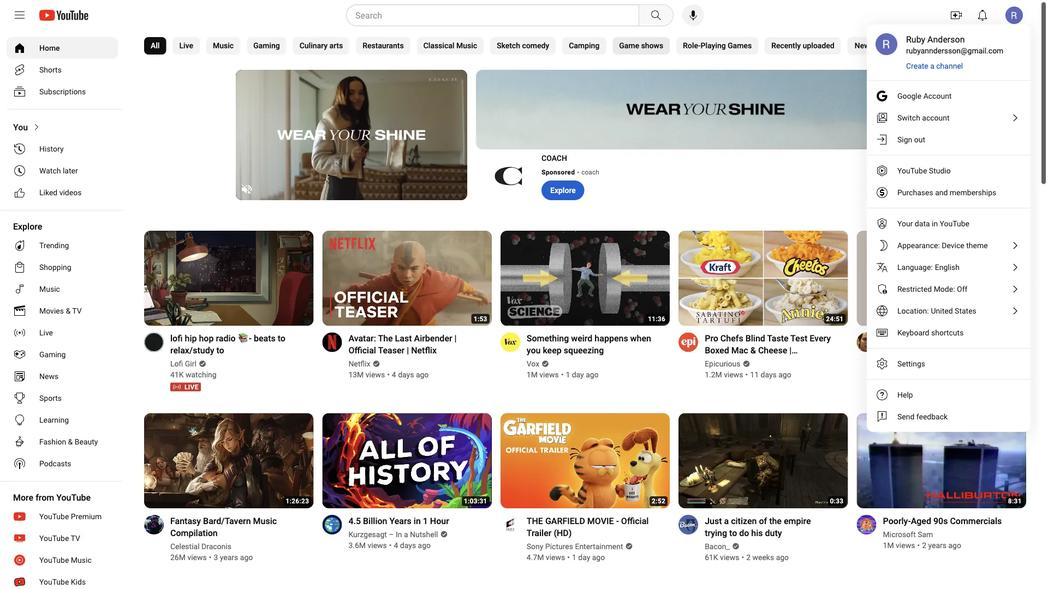 Task type: locate. For each thing, give the bounding box(es) containing it.
keyboard shortcuts
[[898, 328, 964, 337]]

from up the 'centuries'
[[971, 334, 990, 344]]

something weird happens when you keep squeezing by vox 1,070,659 views 1 day ago 11 minutes, 36 seconds element
[[527, 333, 657, 357]]

None search field
[[327, 4, 676, 26]]

0 vertical spatial &
[[66, 307, 70, 316]]

1 down squeezing
[[566, 371, 570, 380]]

0 vertical spatial 2
[[922, 542, 927, 551]]

pro
[[705, 334, 719, 344]]

official down avatar:
[[349, 346, 376, 356]]

0 vertical spatial day
[[572, 371, 584, 380]]

official
[[349, 346, 376, 356], [621, 516, 649, 527]]

0 horizontal spatial you
[[527, 346, 541, 356]]

0 vertical spatial 4
[[392, 371, 396, 380]]

1m views for something weird happens when you keep squeezing
[[527, 371, 559, 380]]

movies & tv link
[[7, 300, 118, 322], [7, 300, 118, 322]]

in
[[932, 219, 938, 228], [414, 516, 421, 527]]

1 vertical spatial explore
[[13, 221, 42, 232]]

0 vertical spatial in
[[932, 219, 938, 228]]

netflix up 13m
[[349, 360, 371, 369]]

live down movies
[[39, 328, 53, 337]]

taste
[[767, 334, 789, 344]]

in right data
[[932, 219, 938, 228]]

| down last
[[407, 346, 409, 356]]

tv right movies
[[72, 307, 82, 316]]

0 vertical spatial 1m
[[527, 371, 538, 380]]

0 vertical spatial gaming
[[253, 41, 280, 50]]

1 horizontal spatial gaming
[[253, 41, 280, 50]]

0 vertical spatial 1m views
[[527, 371, 559, 380]]

ago for blind
[[779, 371, 792, 380]]

studio
[[929, 166, 951, 175]]

0 horizontal spatial a
[[404, 531, 408, 540]]

1 vertical spatial 4
[[394, 542, 398, 551]]

4.5 billion years in 1 hour
[[349, 516, 449, 527]]

| down test
[[790, 346, 792, 356]]

1 vertical spatial in
[[414, 516, 421, 527]]

views for garfield
[[546, 554, 565, 563]]

from inside a northern us accent from the 18th to the 21st centuries
[[971, 334, 990, 344]]

41k
[[170, 371, 184, 380]]

you inside something weird happens when you keep squeezing
[[527, 346, 541, 356]]

views down netflix link
[[366, 371, 385, 380]]

1m views down vox link
[[527, 371, 559, 380]]

a right the just
[[724, 516, 729, 527]]

games
[[728, 41, 752, 50]]

the
[[527, 516, 543, 527]]

ago right year
[[952, 371, 964, 380]]

views down bacon_ link
[[720, 554, 740, 563]]

0 vertical spatial official
[[349, 346, 376, 356]]

pro chefs blind taste test every boxed mac & cheese | epicurious link
[[705, 333, 835, 368]]

hip
[[185, 334, 197, 344]]

& inside pro chefs blind taste test every boxed mac & cheese | epicurious
[[751, 346, 756, 356]]

2 down sam
[[922, 542, 927, 551]]

ago down squeezing
[[586, 371, 599, 380]]

youtube premium link
[[7, 506, 118, 528], [7, 506, 118, 528]]

game shows
[[619, 41, 664, 50]]

you right new
[[881, 41, 893, 50]]

views down vox link
[[540, 371, 559, 380]]

1m down vox link
[[527, 371, 538, 380]]

views down epicurious link in the bottom right of the page
[[724, 371, 744, 380]]

11 minutes, 36 seconds element
[[648, 315, 666, 323]]

years right 3
[[220, 554, 238, 563]]

0 vertical spatial 1 day ago
[[566, 371, 599, 380]]

to right beats
[[278, 334, 286, 344]]

tv down youtube premium
[[71, 534, 80, 543]]

&
[[66, 307, 70, 316], [751, 346, 756, 356], [68, 438, 73, 447]]

2 left the weeks
[[747, 554, 751, 563]]

4 for last
[[392, 371, 396, 380]]

years for compilation
[[220, 554, 238, 563]]

netflix image
[[322, 333, 342, 353]]

1 vertical spatial the
[[913, 346, 926, 356]]

sign
[[898, 135, 913, 144]]

1 vertical spatial netflix
[[349, 360, 371, 369]]

youtube up the purchases in the right of the page
[[898, 166, 927, 175]]

sony pictures entertainment link
[[527, 542, 624, 553]]

1 horizontal spatial years
[[929, 542, 947, 551]]

| right airbender
[[455, 334, 457, 344]]

1 horizontal spatial from
[[971, 334, 990, 344]]

live status
[[170, 383, 201, 392]]

shorts
[[39, 65, 62, 74]]

1 up nutshell
[[423, 516, 428, 527]]

2 vertical spatial the
[[770, 516, 782, 527]]

1 day ago for squeezing
[[566, 371, 599, 380]]

official right movie
[[621, 516, 649, 527]]

2 horizontal spatial the
[[992, 334, 1004, 344]]

& for beauty
[[68, 438, 73, 447]]

2 vertical spatial &
[[68, 438, 73, 447]]

- right movie
[[616, 516, 619, 527]]

to down northern at the right bottom of page
[[903, 346, 911, 356]]

days down teaser on the left of the page
[[398, 371, 414, 380]]

to inside a northern us accent from the 18th to the 21st centuries
[[903, 346, 911, 356]]

netflix down airbender
[[411, 346, 437, 356]]

1 vertical spatial 1m views
[[883, 542, 915, 551]]

ago down avatar: the last airbender | official teaser | netflix "link"
[[416, 371, 429, 380]]

2 horizontal spatial a
[[931, 61, 935, 70]]

years down sam
[[929, 542, 947, 551]]

billion
[[363, 516, 387, 527]]

the right accent
[[992, 334, 1004, 344]]

1 horizontal spatial 1m
[[883, 542, 894, 551]]

1 left year
[[929, 371, 933, 380]]

the inside just a citizen of the empire trying to do his duty
[[770, 516, 782, 527]]

you up vox on the bottom of the page
[[527, 346, 541, 356]]

2 for 90s
[[922, 542, 927, 551]]

us
[[928, 334, 939, 344]]

1 epicurious from the top
[[705, 358, 746, 368]]

ago right the weeks
[[776, 554, 789, 563]]

1m down microsoft
[[883, 542, 894, 551]]

0 horizontal spatial -
[[249, 334, 252, 344]]

1 horizontal spatial a
[[724, 516, 729, 527]]

tab list
[[144, 31, 900, 61]]

all
[[151, 41, 160, 50]]

to inside just a citizen of the empire trying to do his duty
[[730, 528, 737, 539]]

settings link
[[867, 353, 1031, 375], [867, 353, 1031, 375]]

4.5 billion years in 1 hour by kurzgesagt – in a nutshell 3,617,283 views 4 days ago 1 hour, 3 minutes element
[[349, 516, 452, 528]]

celestial draconis link
[[170, 542, 232, 553]]

1 day ago down squeezing
[[566, 371, 599, 380]]

3 years ago
[[214, 554, 253, 563]]

avatar: the last airbender | official teaser | netflix
[[349, 334, 457, 356]]

bard/tavern
[[203, 516, 251, 527]]

tv
[[72, 307, 82, 316], [71, 534, 80, 543]]

to right new
[[872, 41, 879, 50]]

days down 'in'
[[400, 542, 416, 551]]

1 vertical spatial &
[[751, 346, 756, 356]]

youtube down more from youtube
[[39, 513, 69, 522]]

watch later
[[39, 166, 78, 175]]

simon roper image
[[857, 333, 877, 353]]

a inside just a citizen of the empire trying to do his duty
[[724, 516, 729, 527]]

days right 11
[[761, 371, 777, 380]]

gaming up news
[[39, 350, 66, 359]]

to left do
[[730, 528, 737, 539]]

1 vertical spatial gaming
[[39, 350, 66, 359]]

just a citizen of the empire trying to do his duty
[[705, 516, 811, 539]]

avatar: the last airbender | official teaser | netflix by netflix 13,579,031 views 4 days ago 1 minute, 53 seconds element
[[349, 333, 479, 357]]

24 minutes, 51 seconds element
[[826, 315, 844, 323]]

1 vertical spatial years
[[220, 554, 238, 563]]

1 vertical spatial 2
[[747, 554, 751, 563]]

youtube studio
[[898, 166, 951, 175]]

1 horizontal spatial -
[[616, 516, 619, 527]]

shopping link
[[7, 257, 118, 279], [7, 257, 118, 279]]

history link
[[7, 138, 118, 160], [7, 138, 118, 160]]

the
[[992, 334, 1004, 344], [913, 346, 926, 356], [770, 516, 782, 527]]

4 down kurzgesagt – in a nutshell link
[[394, 542, 398, 551]]

learning link
[[7, 410, 118, 431], [7, 410, 118, 431]]

1 vertical spatial from
[[36, 493, 54, 503]]

in up nutshell
[[414, 516, 421, 527]]

day for squeezing
[[572, 371, 584, 380]]

1 horizontal spatial in
[[932, 219, 938, 228]]

sam
[[918, 531, 933, 540]]

simon roper
[[883, 360, 927, 369]]

fantasy
[[170, 516, 201, 527]]

2 years ago
[[922, 542, 962, 551]]

squeezing
[[564, 346, 604, 356]]

1 vertical spatial 4 days ago
[[394, 542, 431, 551]]

views down celestial draconis
[[188, 554, 207, 563]]

views down settings
[[903, 371, 922, 380]]

a for create
[[931, 61, 935, 70]]

1 vertical spatial you
[[527, 346, 541, 356]]

pro chefs blind taste test every boxed mac & cheese | epicurious by epicurious 1,208,133 views 11 days ago 24 minutes element
[[705, 333, 835, 368]]

movies & tv
[[39, 307, 82, 316]]

0 vertical spatial you
[[881, 41, 893, 50]]

4 days ago down nutshell
[[394, 542, 431, 551]]

appearance: device theme
[[898, 241, 988, 250]]

1 hour, 3 minutes, 31 seconds element
[[464, 498, 488, 506]]

live right all
[[179, 41, 193, 50]]

0 vertical spatial years
[[929, 542, 947, 551]]

0 horizontal spatial 2
[[747, 554, 751, 563]]

0 horizontal spatial years
[[220, 554, 238, 563]]

to for a northern us accent from the 18th to the 21st centuries
[[903, 346, 911, 356]]

youtube for youtube tv
[[39, 534, 69, 543]]

the garfield movie - official trailer (hd) link
[[527, 516, 657, 540]]

0 horizontal spatial official
[[349, 346, 376, 356]]

0 vertical spatial 4 days ago
[[392, 371, 429, 380]]

1 year ago
[[929, 371, 964, 380]]

& right movies
[[66, 307, 70, 316]]

1 day ago
[[566, 371, 599, 380], [572, 554, 605, 563]]

7:49
[[1009, 315, 1022, 323]]

days for netflix
[[398, 371, 414, 380]]

1 vertical spatial day
[[578, 554, 590, 563]]

ruby
[[907, 34, 926, 45]]

day down sony pictures entertainment 'link'
[[578, 554, 590, 563]]

1 day ago for (hd)
[[572, 554, 605, 563]]

33 seconds element
[[830, 498, 844, 506]]

& down blind
[[751, 346, 756, 356]]

ago for movie
[[592, 554, 605, 563]]

1 horizontal spatial 1m views
[[883, 542, 915, 551]]

0 horizontal spatial netflix
[[349, 360, 371, 369]]

0 horizontal spatial 1m
[[527, 371, 538, 380]]

trending
[[39, 241, 69, 250]]

keep
[[543, 346, 562, 356]]

to for just a citizen of the empire trying to do his duty
[[730, 528, 737, 539]]

Explore text field
[[550, 186, 576, 195]]

1 vertical spatial 1 day ago
[[572, 554, 605, 563]]

0 vertical spatial -
[[249, 334, 252, 344]]

chefs
[[721, 334, 744, 344]]

1 day ago down entertainment
[[572, 554, 605, 563]]

youtube down youtube tv
[[39, 556, 69, 565]]

youtube left kids
[[39, 578, 69, 587]]

ago down cheese
[[779, 371, 792, 380]]

1:03:31 link
[[322, 414, 492, 510]]

poorly-aged 90s commercials
[[883, 516, 1002, 527]]

a right create
[[931, 61, 935, 70]]

0 horizontal spatial the
[[770, 516, 782, 527]]

avatar image image
[[1006, 7, 1023, 24]]

18th
[[883, 346, 901, 356]]

1m views down microsoft
[[883, 542, 915, 551]]

relax/study
[[170, 346, 214, 356]]

ago down poorly-aged 90s commercials link
[[949, 542, 962, 551]]

videos
[[59, 188, 82, 197]]

0 horizontal spatial gaming
[[39, 350, 66, 359]]

4 days ago for last
[[392, 371, 429, 380]]

hop
[[199, 334, 214, 344]]

gaming left culinary
[[253, 41, 280, 50]]

the up duty
[[770, 516, 782, 527]]

1 down sony pictures entertainment 'link'
[[572, 554, 577, 563]]

1 vertical spatial -
[[616, 516, 619, 527]]

ago for last
[[416, 371, 429, 380]]

4 days ago
[[392, 371, 429, 380], [394, 542, 431, 551]]

beats
[[254, 334, 276, 344]]

|
[[455, 334, 457, 344], [407, 346, 409, 356], [790, 346, 792, 356]]

4 days ago down avatar: the last airbender | official teaser | netflix "link"
[[392, 371, 429, 380]]

2:52 link
[[501, 414, 670, 510]]

mac
[[732, 346, 749, 356]]

sports
[[39, 394, 62, 403]]

restricted
[[898, 285, 932, 294]]

& left beauty
[[68, 438, 73, 447]]

your
[[898, 219, 913, 228]]

explore up trending
[[13, 221, 42, 232]]

account
[[924, 91, 952, 100]]

2 horizontal spatial |
[[790, 346, 792, 356]]

a right 'in'
[[404, 531, 408, 540]]

official inside avatar: the last airbender | official teaser | netflix
[[349, 346, 376, 356]]

0 vertical spatial netflix
[[411, 346, 437, 356]]

1 horizontal spatial live
[[179, 41, 193, 50]]

views down kurzgesagt
[[368, 542, 387, 551]]

bacon_ image
[[679, 516, 699, 535]]

0 vertical spatial from
[[971, 334, 990, 344]]

views down pictures
[[546, 554, 565, 563]]

1:53 link
[[322, 231, 492, 328]]

ago down nutshell
[[418, 542, 431, 551]]

1 vertical spatial official
[[621, 516, 649, 527]]

day for (hd)
[[578, 554, 590, 563]]

microsoft
[[883, 531, 916, 540]]

coach
[[542, 154, 567, 163]]

youtube for youtube kids
[[39, 578, 69, 587]]

bacon_
[[705, 543, 730, 552]]

0 vertical spatial live
[[179, 41, 193, 50]]

- inside lofi hip hop radio 📚 - beats to relax/study to
[[249, 334, 252, 344]]

day down squeezing
[[572, 371, 584, 380]]

to for lofi hip hop radio 📚 - beats to relax/study to
[[278, 334, 286, 344]]

0:33 link
[[679, 414, 848, 510]]

1 horizontal spatial the
[[913, 346, 926, 356]]

1 horizontal spatial explore
[[550, 186, 576, 195]]

gaming inside tab list
[[253, 41, 280, 50]]

avatar:
[[349, 334, 376, 344]]

playing
[[701, 41, 726, 50]]

| inside pro chefs blind taste test every boxed mac & cheese | epicurious
[[790, 346, 792, 356]]

from right 'more'
[[36, 493, 54, 503]]

commercials
[[950, 516, 1002, 527]]

compilation
[[170, 528, 218, 539]]

youtube up youtube music
[[39, 534, 69, 543]]

fantasy bard/tavern music compilation by celestial draconis 26,833,421 views 3 years ago 1 hour, 26 minutes element
[[170, 516, 301, 540]]

ago down entertainment
[[592, 554, 605, 563]]

premium
[[71, 513, 102, 522]]

26m
[[170, 554, 186, 563]]

1 vertical spatial a
[[724, 516, 729, 527]]

1
[[566, 371, 570, 380], [929, 371, 933, 380], [423, 516, 428, 527], [572, 554, 577, 563]]

explore down the sponsored
[[550, 186, 576, 195]]

in
[[396, 531, 402, 540]]

views for aged
[[896, 542, 915, 551]]

views down microsoft sam link
[[896, 542, 915, 551]]

ago right 3
[[240, 554, 253, 563]]

-
[[249, 334, 252, 344], [616, 516, 619, 527]]

0 horizontal spatial |
[[407, 346, 409, 356]]

1 vertical spatial 1m
[[883, 542, 894, 551]]

1 minute, 53 seconds element
[[474, 315, 488, 323]]

1 horizontal spatial netflix
[[411, 346, 437, 356]]

ago for 90s
[[949, 542, 962, 551]]

views for chefs
[[724, 371, 744, 380]]

comedy
[[522, 41, 549, 50]]

device
[[942, 241, 965, 250]]

to
[[872, 41, 879, 50], [278, 334, 286, 344], [216, 346, 224, 356], [903, 346, 911, 356], [730, 528, 737, 539]]

1 horizontal spatial 2
[[922, 542, 927, 551]]

0 horizontal spatial 1m views
[[527, 371, 559, 380]]

0 vertical spatial a
[[931, 61, 935, 70]]

music inside fantasy bard/tavern music compilation
[[253, 516, 277, 527]]

0 horizontal spatial live
[[39, 328, 53, 337]]

airbender
[[414, 334, 452, 344]]

live inside tab list
[[179, 41, 193, 50]]

1 horizontal spatial official
[[621, 516, 649, 527]]

youtube
[[898, 166, 927, 175], [940, 219, 970, 228], [56, 493, 91, 503], [39, 513, 69, 522], [39, 534, 69, 543], [39, 556, 69, 565], [39, 578, 69, 587]]

the up 'roper' at the bottom right of the page
[[913, 346, 926, 356]]

official inside "the garfield movie - official trailer (hd)"
[[621, 516, 649, 527]]

1m for something weird happens when you keep squeezing
[[527, 371, 538, 380]]

music
[[213, 41, 234, 50], [456, 41, 477, 50], [39, 285, 60, 294], [253, 516, 277, 527], [71, 556, 92, 565]]

the garfield movie - official trailer (hd) by sony pictures entertainment 4,779,172 views 1 day ago 2 minutes, 52 seconds element
[[527, 516, 657, 540]]

4 down teaser on the left of the page
[[392, 371, 396, 380]]

a northern us accent from the 18th to the 21st centuries by simon roper 608,042 views 1 year ago 7 minutes, 49 seconds element
[[883, 333, 1013, 357]]

- right the 📚
[[249, 334, 252, 344]]



Task type: describe. For each thing, give the bounding box(es) containing it.
off
[[957, 285, 968, 294]]

ago for music
[[240, 554, 253, 563]]

switch
[[898, 113, 921, 122]]

sign out
[[898, 135, 926, 144]]

0 vertical spatial explore
[[550, 186, 576, 195]]

views for weird
[[540, 371, 559, 380]]

ago for years
[[418, 542, 431, 551]]

just
[[705, 516, 722, 527]]

3.6m
[[349, 542, 366, 551]]

fantasy bard/tavern music compilation
[[170, 516, 277, 539]]

2 for citizen
[[747, 554, 751, 563]]

youtube for youtube music
[[39, 556, 69, 565]]

–
[[389, 531, 394, 540]]

epicurious image
[[679, 333, 699, 353]]

shopping
[[39, 263, 71, 272]]

game
[[619, 41, 640, 50]]

0 vertical spatial tv
[[72, 307, 82, 316]]

& for tv
[[66, 307, 70, 316]]

tab list containing all
[[144, 31, 900, 61]]

kurzgesagt – in a nutshell link
[[349, 530, 439, 541]]

2 weeks ago
[[747, 554, 789, 563]]

7:49 link
[[857, 231, 1027, 328]]

4 days ago for years
[[394, 542, 431, 551]]

something
[[527, 334, 569, 344]]

24:51 link
[[679, 231, 848, 328]]

weird
[[571, 334, 593, 344]]

teaser
[[378, 346, 405, 356]]

Search text field
[[356, 8, 637, 22]]

0 vertical spatial the
[[992, 334, 1004, 344]]

years for commercials
[[929, 542, 947, 551]]

1 for something
[[566, 371, 570, 380]]

kurzgesagt – in a nutshell image
[[322, 516, 342, 535]]

vox image
[[501, 333, 520, 353]]

roper
[[907, 360, 927, 369]]

restaurants
[[363, 41, 404, 50]]

appearance: device theme option
[[867, 235, 1031, 257]]

subscriptions
[[39, 87, 86, 96]]

appearance:
[[898, 241, 940, 250]]

youtube for youtube premium
[[39, 513, 69, 522]]

hour
[[430, 516, 449, 527]]

lofi girl image
[[144, 333, 164, 353]]

liked
[[39, 188, 57, 197]]

a for just
[[724, 516, 729, 527]]

coach link
[[582, 168, 600, 177]]

0 horizontal spatial explore
[[13, 221, 42, 232]]

create
[[907, 61, 929, 70]]

11:36
[[648, 315, 666, 323]]

epicurious link
[[705, 359, 742, 370]]

role-playing games
[[683, 41, 752, 50]]

news
[[39, 372, 59, 381]]

more from youtube
[[13, 493, 91, 503]]

vox
[[527, 360, 540, 369]]

8:31 link
[[857, 414, 1027, 510]]

sony pictures entertainment image
[[501, 516, 520, 535]]

youtube up 'device'
[[940, 219, 970, 228]]

sketch comedy
[[497, 41, 549, 50]]

2 epicurious from the top
[[705, 360, 741, 369]]

blind
[[746, 334, 766, 344]]

netflix inside avatar: the last airbender | official teaser | netflix
[[411, 346, 437, 356]]

lofi hip hop radio 📚 - beats to relax/study to by lofi girl 298,825,152 views element
[[170, 333, 301, 357]]

1 horizontal spatial |
[[455, 334, 457, 344]]

- inside "the garfield movie - official trailer (hd)"
[[616, 516, 619, 527]]

location:
[[898, 307, 929, 316]]

netflix link
[[349, 359, 371, 370]]

celestial draconis image
[[144, 516, 164, 535]]

send
[[898, 413, 915, 422]]

youtube for youtube studio
[[898, 166, 927, 175]]

8 minutes, 31 seconds element
[[1009, 498, 1022, 506]]

purchases and memberships
[[898, 188, 997, 197]]

memberships
[[950, 188, 997, 197]]

fashion & beauty
[[39, 438, 98, 447]]

views for a
[[720, 554, 740, 563]]

microsoft sam image
[[857, 516, 877, 535]]

608k
[[883, 371, 901, 380]]

a
[[883, 334, 889, 344]]

7 minutes, 49 seconds element
[[1009, 315, 1022, 323]]

ago for us
[[952, 371, 964, 380]]

just a citizen of the empire trying to do his duty by bacon_ 61,988 views 2 weeks ago 33 seconds element
[[705, 516, 835, 540]]

a northern us accent from the 18th to the 21st centuries link
[[883, 333, 1013, 357]]

views for northern
[[903, 371, 922, 380]]

help
[[898, 391, 913, 400]]

every
[[810, 334, 831, 344]]

1m views for poorly-aged 90s commercials
[[883, 542, 915, 551]]

beauty
[[75, 438, 98, 447]]

2 minutes, 52 seconds element
[[652, 498, 666, 506]]

something weird happens when you keep squeezing link
[[527, 333, 657, 357]]

lofi hip hop radio 📚 - beats to relax/study to link
[[170, 333, 301, 357]]

4.5
[[349, 516, 361, 527]]

1 for the
[[572, 554, 577, 563]]

views for billion
[[368, 542, 387, 551]]

camping
[[569, 41, 600, 50]]

arts
[[330, 41, 343, 50]]

1m for poorly-aged 90s commercials
[[883, 542, 894, 551]]

language:
[[898, 263, 933, 272]]

views for the
[[366, 371, 385, 380]]

rubyanndersson@gmail.com
[[907, 46, 1004, 55]]

lofi girl link
[[170, 359, 197, 370]]

poorly-aged 90s commercials by microsoft sam 1,059,090 views 2 years ago 8 minutes, 31 seconds element
[[883, 516, 1002, 528]]

2 vertical spatial a
[[404, 531, 408, 540]]

bacon_ link
[[705, 542, 731, 553]]

out
[[915, 135, 926, 144]]

1 horizontal spatial you
[[881, 41, 893, 50]]

13m
[[349, 371, 364, 380]]

days for &
[[761, 371, 777, 380]]

garfield
[[545, 516, 585, 527]]

the
[[378, 334, 393, 344]]

lofi girl
[[170, 360, 196, 369]]

states
[[955, 307, 977, 316]]

1 hour, 26 minutes, 23 seconds element
[[286, 498, 309, 506]]

fashion
[[39, 438, 66, 447]]

90s
[[934, 516, 948, 527]]

1:53
[[474, 315, 488, 323]]

trying
[[705, 528, 727, 539]]

recently
[[772, 41, 801, 50]]

ago for citizen
[[776, 554, 789, 563]]

poorly-
[[883, 516, 911, 527]]

4 for years
[[394, 542, 398, 551]]

0 horizontal spatial in
[[414, 516, 421, 527]]

to down "radio"
[[216, 346, 224, 356]]

1 vertical spatial live
[[39, 328, 53, 337]]

ago for happens
[[586, 371, 599, 380]]

test
[[791, 334, 808, 344]]

simon roper link
[[883, 359, 928, 370]]

youtube up youtube premium
[[56, 493, 91, 503]]

13m views
[[349, 371, 385, 380]]

celestial draconis
[[170, 543, 232, 552]]

learning
[[39, 416, 69, 425]]

weeks
[[753, 554, 774, 563]]

1 for a
[[929, 371, 933, 380]]

trailer
[[527, 528, 552, 539]]

sponsored
[[542, 169, 575, 176]]

simon
[[883, 360, 905, 369]]

11
[[750, 371, 759, 380]]

epicurious inside pro chefs blind taste test every boxed mac & cheese | epicurious
[[705, 358, 746, 368]]

history
[[39, 144, 64, 153]]

movies
[[39, 307, 64, 316]]

new to you
[[855, 41, 893, 50]]

views for bard/tavern
[[188, 554, 207, 563]]

1 vertical spatial tv
[[71, 534, 80, 543]]

create a channel
[[907, 61, 963, 70]]

home
[[39, 43, 60, 52]]

608k views
[[883, 371, 922, 380]]

0 horizontal spatial from
[[36, 493, 54, 503]]

switch account
[[898, 113, 950, 122]]



Task type: vqa. For each thing, say whether or not it's contained in the screenshot.
More
yes



